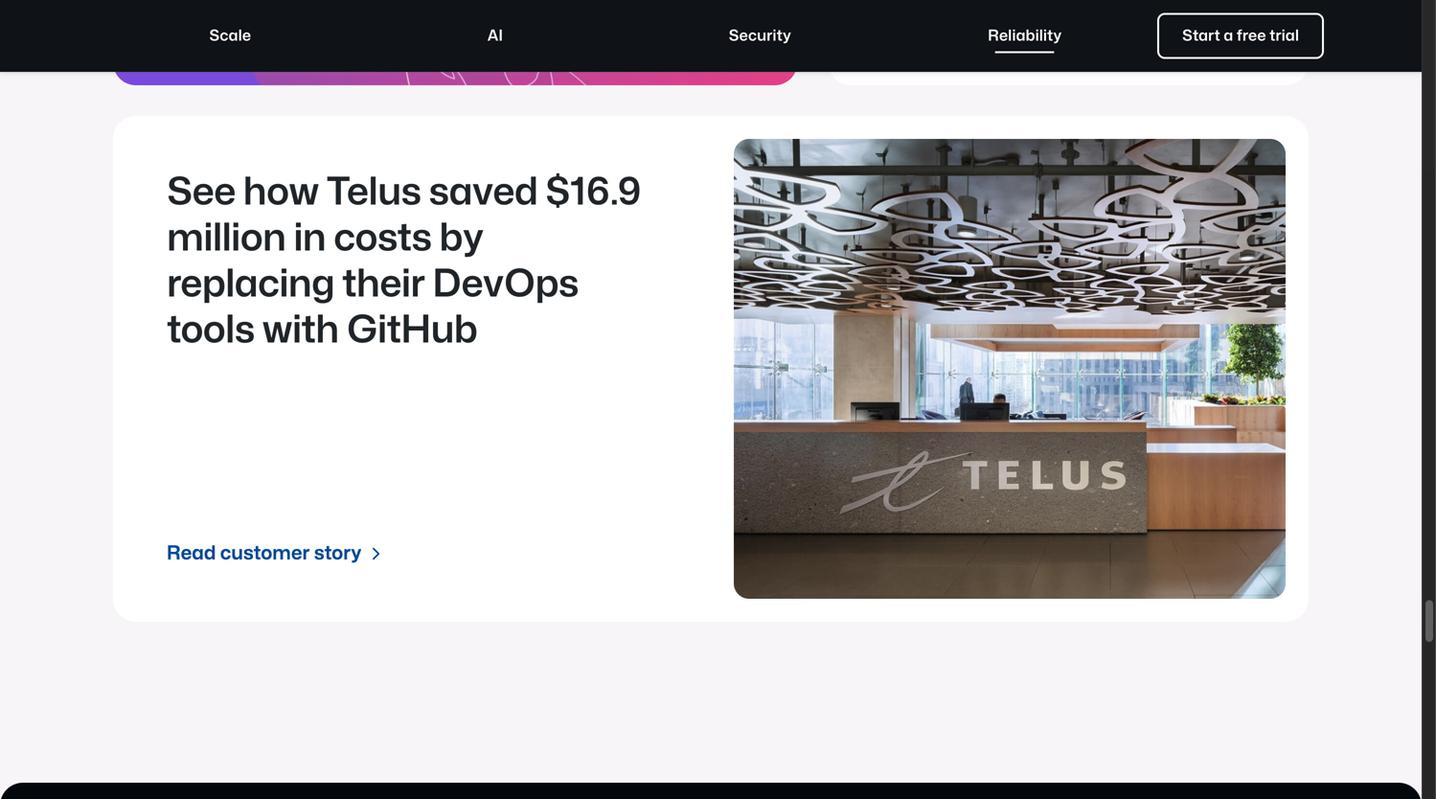 Task type: describe. For each thing, give the bounding box(es) containing it.
free
[[1237, 28, 1267, 43]]

saved
[[429, 174, 538, 211]]

trial
[[1270, 28, 1300, 43]]

read customer story
[[167, 544, 362, 563]]

github
[[347, 312, 477, 349]]

reliability link
[[894, 13, 1157, 59]]

costs
[[334, 220, 432, 257]]

ai link
[[364, 13, 627, 59]]

scale link
[[99, 13, 362, 59]]

ai
[[487, 28, 503, 43]]

$16.9
[[545, 174, 641, 211]]

replacing
[[167, 266, 335, 303]]

their
[[342, 266, 425, 303]]

see how telus saved $16.9 million in costs by replacing their devops tools with github
[[167, 174, 641, 349]]

a photo of people looking at a tablet image
[[734, 139, 1286, 599]]

start a free trial
[[1183, 28, 1300, 43]]

by
[[439, 220, 484, 257]]

security link
[[629, 13, 892, 59]]

scale
[[209, 28, 251, 43]]

how
[[243, 174, 319, 211]]



Task type: locate. For each thing, give the bounding box(es) containing it.
customer
[[220, 544, 310, 563]]

telus
[[326, 174, 421, 211]]

with
[[262, 312, 339, 349]]

see
[[167, 174, 235, 211]]

start a free trial link
[[1158, 13, 1325, 59]]

million
[[167, 220, 286, 257]]

a
[[1224, 28, 1234, 43]]

story
[[314, 544, 362, 563]]

tools.
[[998, 6, 1056, 28]]

managing tools.
[[882, 6, 1056, 28]]

start
[[1183, 28, 1221, 43]]

managing
[[882, 6, 994, 28]]

read
[[167, 544, 216, 563]]

tools
[[167, 312, 255, 349]]

security
[[729, 28, 792, 43]]

in
[[294, 220, 326, 257]]

devops
[[433, 266, 579, 303]]

read customer story link
[[167, 540, 385, 568]]

reliability
[[988, 28, 1062, 43]]



Task type: vqa. For each thing, say whether or not it's contained in the screenshot.
Start a free trial
yes



